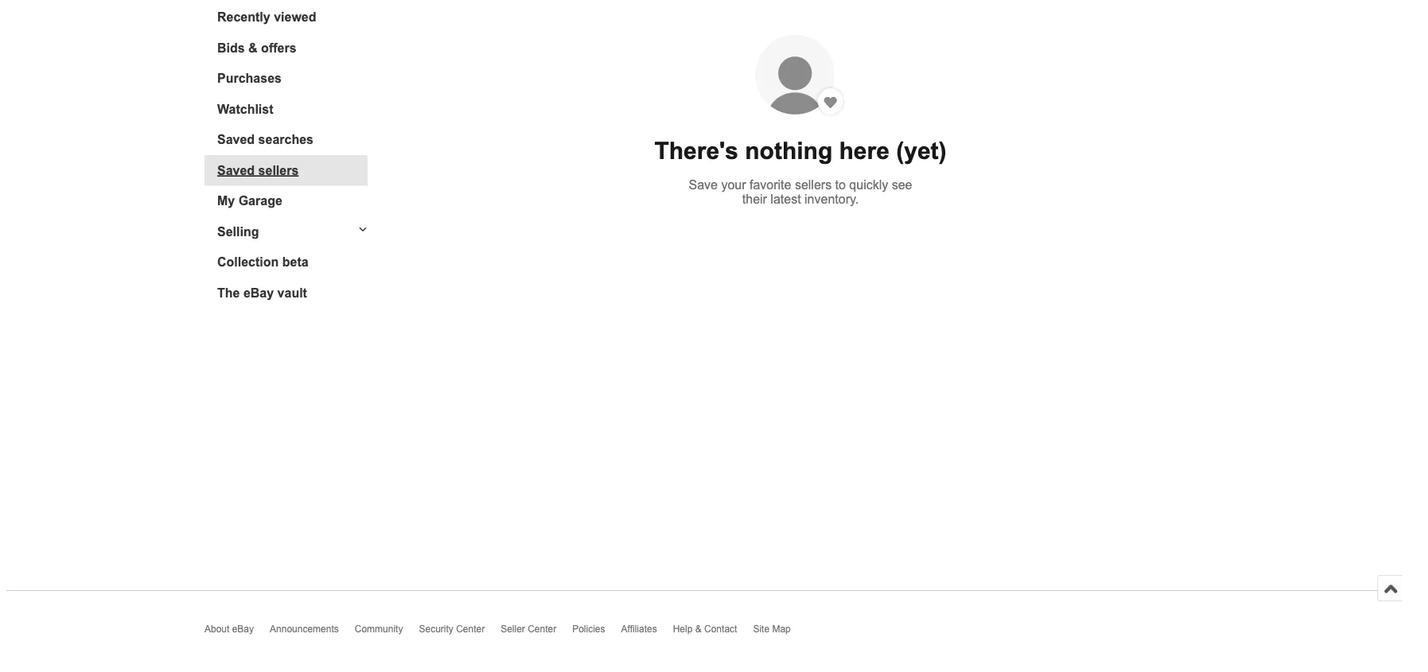 Task type: locate. For each thing, give the bounding box(es) containing it.
map
[[773, 624, 791, 635]]

their
[[743, 192, 767, 207]]

0 horizontal spatial sellers
[[258, 163, 299, 178]]

community link
[[355, 624, 419, 643]]

collection
[[217, 255, 279, 269]]

center inside security center link
[[456, 624, 485, 635]]

community
[[355, 624, 403, 635]]

1 vertical spatial ebay
[[232, 624, 254, 635]]

& inside bids & offers "link"
[[248, 41, 258, 55]]

saved searches link
[[217, 133, 368, 147]]

1 saved from the top
[[217, 133, 255, 147]]

security center
[[419, 624, 485, 635]]

ebay right about
[[232, 624, 254, 635]]

ebay for the
[[244, 286, 274, 300]]

seller center
[[501, 624, 557, 635]]

here
[[840, 138, 890, 164]]

center
[[456, 624, 485, 635], [528, 624, 557, 635]]

the
[[217, 286, 240, 300]]

sellers up inventory.
[[795, 177, 832, 192]]

& right help
[[696, 624, 702, 635]]

1 horizontal spatial &
[[696, 624, 702, 635]]

the ebay vault link
[[217, 286, 368, 301]]

favorite
[[750, 177, 792, 192]]

saved up my
[[217, 163, 255, 178]]

1 vertical spatial &
[[696, 624, 702, 635]]

2 saved from the top
[[217, 163, 255, 178]]

site
[[753, 624, 770, 635]]

my
[[217, 194, 235, 208]]

help & contact link
[[673, 624, 753, 643]]

0 vertical spatial saved
[[217, 133, 255, 147]]

watchlist
[[217, 102, 273, 116]]

see
[[892, 177, 913, 192]]

(yet)
[[897, 138, 947, 164]]

0 vertical spatial &
[[248, 41, 258, 55]]

& inside help & contact 'link'
[[696, 624, 702, 635]]

1 horizontal spatial sellers
[[795, 177, 832, 192]]

bids & offers
[[217, 41, 297, 55]]

center for security center
[[456, 624, 485, 635]]

bids
[[217, 41, 245, 55]]

saved for saved sellers
[[217, 163, 255, 178]]

bids & offers link
[[217, 41, 368, 55]]

& right bids
[[248, 41, 258, 55]]

searches
[[258, 133, 314, 147]]

announcements link
[[270, 624, 355, 643]]

0 vertical spatial ebay
[[244, 286, 274, 300]]

0 horizontal spatial center
[[456, 624, 485, 635]]

help & contact
[[673, 624, 738, 635]]

the ebay vault
[[217, 286, 307, 300]]

saved down watchlist
[[217, 133, 255, 147]]

center right security
[[456, 624, 485, 635]]

center inside seller center 'link'
[[528, 624, 557, 635]]

0 horizontal spatial &
[[248, 41, 258, 55]]

purchases
[[217, 71, 282, 86]]

selling button
[[205, 225, 368, 239]]

center right seller
[[528, 624, 557, 635]]

&
[[248, 41, 258, 55], [696, 624, 702, 635]]

to
[[836, 177, 846, 192]]

nothing
[[745, 138, 833, 164]]

ebay right the
[[244, 286, 274, 300]]

1 vertical spatial saved
[[217, 163, 255, 178]]

ebay inside "link"
[[244, 286, 274, 300]]

quickly
[[850, 177, 889, 192]]

about
[[205, 624, 230, 635]]

1 center from the left
[[456, 624, 485, 635]]

there's nothing here (yet)
[[655, 138, 947, 164]]

sellers
[[258, 163, 299, 178], [795, 177, 832, 192]]

site map link
[[753, 624, 807, 643]]

saved
[[217, 133, 255, 147], [217, 163, 255, 178]]

recently viewed link
[[217, 10, 368, 25]]

collection beta
[[217, 255, 309, 269]]

center for seller center
[[528, 624, 557, 635]]

save your favorite sellers to quickly see their latest inventory.
[[689, 177, 913, 207]]

selling
[[217, 225, 259, 239]]

my garage link
[[217, 194, 368, 209]]

viewed
[[274, 10, 316, 24]]

collection beta link
[[217, 255, 368, 270]]

affiliates link
[[621, 624, 673, 643]]

1 horizontal spatial center
[[528, 624, 557, 635]]

2 center from the left
[[528, 624, 557, 635]]

sellers down searches
[[258, 163, 299, 178]]

ebay
[[244, 286, 274, 300], [232, 624, 254, 635]]



Task type: vqa. For each thing, say whether or not it's contained in the screenshot.
50 for Waterproof
no



Task type: describe. For each thing, give the bounding box(es) containing it.
save
[[689, 177, 718, 192]]

affiliates
[[621, 624, 657, 635]]

watchlist link
[[217, 102, 368, 117]]

site map
[[753, 624, 791, 635]]

policies link
[[573, 624, 621, 643]]

inventory.
[[805, 192, 859, 207]]

seller center link
[[501, 624, 573, 643]]

saved searches
[[217, 133, 314, 147]]

my garage
[[217, 194, 282, 208]]

about ebay link
[[205, 624, 270, 643]]

& for help
[[696, 624, 702, 635]]

ebay for about
[[232, 624, 254, 635]]

about ebay
[[205, 624, 254, 635]]

recently
[[217, 10, 270, 24]]

& for bids
[[248, 41, 258, 55]]

there's
[[655, 138, 739, 164]]

garage
[[239, 194, 282, 208]]

beta
[[282, 255, 309, 269]]

latest
[[771, 192, 801, 207]]

purchases link
[[217, 71, 368, 86]]

help
[[673, 624, 693, 635]]

your
[[722, 177, 746, 192]]

saved sellers
[[217, 163, 299, 178]]

security
[[419, 624, 454, 635]]

saved for saved searches
[[217, 133, 255, 147]]

recently viewed
[[217, 10, 316, 24]]

announcements
[[270, 624, 339, 635]]

policies
[[573, 624, 605, 635]]

contact
[[705, 624, 738, 635]]

saved sellers link
[[217, 163, 368, 178]]

seller
[[501, 624, 525, 635]]

offers
[[261, 41, 297, 55]]

sellers inside save your favorite sellers to quickly see their latest inventory.
[[795, 177, 832, 192]]

security center link
[[419, 624, 501, 643]]

vault
[[278, 286, 307, 300]]



